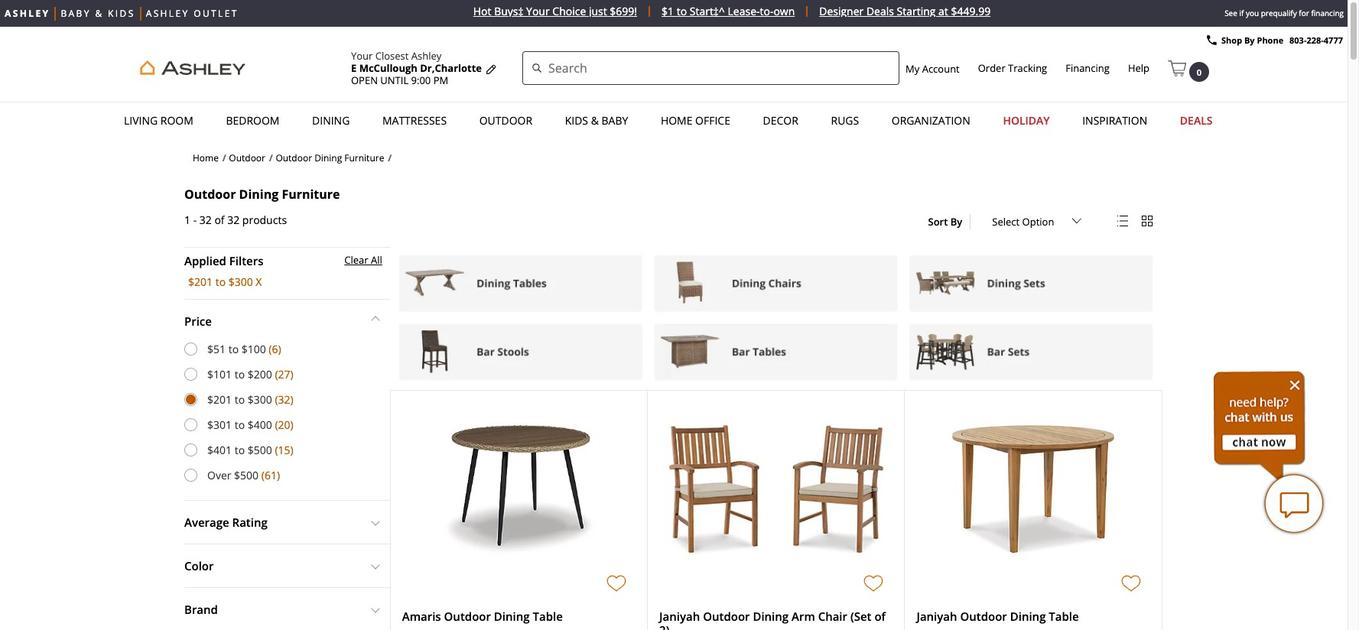 Task type: locate. For each thing, give the bounding box(es) containing it.
(set
[[851, 609, 872, 625]]

(6)
[[269, 342, 281, 357]]

1 horizontal spatial your
[[527, 4, 550, 18]]

grid view icon image
[[1142, 216, 1153, 227]]

my account link
[[906, 62, 960, 75]]

1 horizontal spatial janiyah
[[917, 609, 958, 625]]

to right $1
[[677, 4, 687, 18]]

office
[[696, 113, 731, 128]]

0 horizontal spatial 32
[[200, 213, 212, 227]]

order tracking
[[979, 61, 1048, 75]]

to for $301 to $400 (20)
[[235, 418, 245, 433]]

living room link
[[119, 106, 198, 135]]

$300
[[229, 275, 253, 289], [248, 393, 272, 407]]

to left $400
[[235, 418, 245, 433]]

0 horizontal spatial by
[[951, 215, 963, 229]]

1 horizontal spatial table
[[1049, 609, 1079, 625]]

-
[[193, 213, 197, 227]]

1 horizontal spatial outdoor link
[[475, 106, 537, 135]]

0 vertical spatial by
[[1245, 34, 1255, 46]]

& right kids
[[591, 113, 599, 128]]

outdoor dining furniture down dining link
[[276, 152, 384, 165]]

0 vertical spatial $300
[[229, 275, 253, 289]]

32 right -
[[200, 213, 212, 227]]

$51 to $100 (6)
[[207, 342, 281, 357]]

0 vertical spatial home
[[661, 113, 693, 128]]

mattresses
[[383, 113, 447, 128]]

deals link
[[1176, 106, 1218, 135]]

janiyah inside janiyah outdoor dining arm chair (set of 2)
[[660, 609, 700, 625]]

1 horizontal spatial of
[[875, 609, 886, 625]]

deals left starting
[[867, 4, 894, 18]]

2 janiyah from the left
[[917, 609, 958, 625]]

0 horizontal spatial deals
[[867, 4, 894, 18]]

furniture down outdoor dining furniture link
[[282, 186, 340, 203]]

of right -
[[215, 213, 225, 227]]

outdoor link down bedroom link
[[229, 152, 266, 165]]

ashley
[[146, 7, 190, 20], [411, 49, 442, 63]]

$201 to $300 x link
[[188, 275, 262, 289]]

$300 left x at left top
[[229, 275, 253, 289]]

option
[[1023, 215, 1055, 229]]

$201 down applied
[[188, 275, 213, 289]]

1 horizontal spatial furniture
[[345, 152, 384, 165]]

1 vertical spatial your
[[351, 49, 373, 63]]

deals
[[867, 4, 894, 18], [1181, 113, 1213, 128]]

0 horizontal spatial your
[[351, 49, 373, 63]]

0 vertical spatial $201
[[188, 275, 213, 289]]

your inside your closest ashley e mccullough dr,charlotte
[[351, 49, 373, 63]]

1 vertical spatial home
[[193, 152, 219, 165]]

1 table from the left
[[533, 609, 563, 625]]

1 horizontal spatial &
[[591, 113, 599, 128]]

e
[[351, 61, 357, 75]]

1 vertical spatial of
[[875, 609, 886, 625]]

home for home link
[[193, 152, 219, 165]]

to right $401
[[235, 443, 245, 458]]

of right (set
[[875, 609, 886, 625]]

x
[[256, 275, 262, 289]]

& left kids
[[95, 7, 104, 20]]

prequalify
[[1262, 8, 1298, 18]]

ashley outlet link
[[146, 7, 239, 20]]

banner
[[0, 27, 1348, 139]]

home left 'office'
[[661, 113, 693, 128]]

$500
[[248, 443, 272, 458], [234, 469, 259, 483]]

janiyah outdoor dining arm chair (set of 2) link
[[660, 609, 886, 631]]

shop
[[1222, 34, 1243, 46]]

$101
[[207, 367, 232, 382]]

home down room
[[193, 152, 219, 165]]

$201 to $300 x
[[188, 275, 262, 289]]

32 left products
[[227, 213, 240, 227]]

search image
[[532, 62, 543, 77]]

outdoor dining furniture up products
[[184, 186, 340, 203]]

0 vertical spatial outdoor dining furniture
[[276, 152, 384, 165]]

help link
[[1129, 61, 1150, 75]]

1 vertical spatial outdoor dining furniture
[[184, 186, 340, 203]]

table
[[533, 609, 563, 625], [1049, 609, 1079, 625]]

0 vertical spatial &
[[95, 7, 104, 20]]

rating
[[232, 515, 268, 530]]

to for $401 to $500 (15)
[[235, 443, 245, 458]]

1 vertical spatial by
[[951, 215, 963, 229]]

$401 to $500 (15)
[[207, 443, 294, 458]]

1 vertical spatial outdoor link
[[229, 152, 266, 165]]

outdoor dining furniture link
[[276, 152, 384, 165]]

$201 up $301
[[207, 393, 232, 407]]

1 vertical spatial &
[[591, 113, 599, 128]]

outdoor
[[480, 113, 533, 128], [229, 152, 266, 165], [276, 152, 312, 165], [184, 186, 236, 203], [444, 609, 491, 625], [703, 609, 750, 625], [961, 609, 1008, 625]]

your up open
[[351, 49, 373, 63]]

1 vertical spatial furniture
[[282, 186, 340, 203]]

$500 left (15)
[[248, 443, 272, 458]]

ashley up '9:00'
[[411, 49, 442, 63]]

designer deals starting at $449.99 link
[[808, 4, 1003, 18]]

by for shop
[[1245, 34, 1255, 46]]

$301
[[207, 418, 232, 433]]

your right buys‡
[[527, 4, 550, 18]]

shop by phone 803-228-4777
[[1222, 34, 1344, 46]]

0 horizontal spatial home
[[193, 152, 219, 165]]

1 horizontal spatial deals
[[1181, 113, 1213, 128]]

designer
[[820, 4, 864, 18]]

outdoor dining furniture main content
[[184, 143, 1164, 631]]

0 vertical spatial deals
[[867, 4, 894, 18]]

none search field inside banner
[[523, 51, 900, 85]]

baby
[[602, 113, 628, 128]]

0 horizontal spatial janiyah
[[660, 609, 700, 625]]

(61)
[[262, 469, 280, 483]]

$101 to $200 (27)
[[207, 367, 294, 382]]

to for $201 to $300 (32)
[[235, 393, 245, 407]]

32
[[200, 213, 212, 227], [227, 213, 240, 227]]

1 janiyah from the left
[[660, 609, 700, 625]]

all
[[371, 253, 382, 267]]

furniture down dining link
[[345, 152, 384, 165]]

outdoor dining furniture
[[276, 152, 384, 165], [184, 186, 340, 203]]

2 table from the left
[[1049, 609, 1079, 625]]

outdoor link down the change location 'icon'
[[475, 106, 537, 135]]

baby & kids link
[[61, 7, 135, 20]]

decor link
[[759, 106, 803, 135]]

0 horizontal spatial of
[[215, 213, 225, 227]]

0 vertical spatial furniture
[[345, 152, 384, 165]]

1 vertical spatial $201
[[207, 393, 232, 407]]

order
[[979, 61, 1006, 75]]

hot buys‡ your choice just $699! link
[[462, 4, 650, 18]]

you
[[1246, 8, 1260, 18]]

to for $1 to start‡^ lease-to-own
[[677, 4, 687, 18]]

designer deals starting at $449.99
[[820, 4, 991, 18]]

to down applied filters on the top
[[216, 275, 226, 289]]

1 horizontal spatial by
[[1245, 34, 1255, 46]]

0 vertical spatial your
[[527, 4, 550, 18]]

0 horizontal spatial table
[[533, 609, 563, 625]]

by inside 'outdoor dining furniture' main content
[[951, 215, 963, 229]]

1 horizontal spatial 32
[[227, 213, 240, 227]]

ashley right kids
[[146, 7, 190, 20]]

$51
[[207, 342, 226, 357]]

see if you prequalify for financing
[[1225, 8, 1344, 18]]

2)
[[660, 623, 670, 631]]

by
[[1245, 34, 1255, 46], [951, 215, 963, 229]]

decor
[[763, 113, 799, 128]]

inspiration
[[1083, 113, 1148, 128]]

0 horizontal spatial ashley
[[146, 7, 190, 20]]

home
[[661, 113, 693, 128], [193, 152, 219, 165]]

to right $51
[[229, 342, 239, 357]]

hot
[[474, 4, 492, 18]]

0 vertical spatial of
[[215, 213, 225, 227]]

$100
[[242, 342, 266, 357]]

by right shop
[[1245, 34, 1255, 46]]

None search field
[[523, 51, 900, 85]]

home office
[[661, 113, 731, 128]]

to for $51 to $100 (6)
[[229, 342, 239, 357]]

see if you prequalify for financing link
[[1221, 0, 1348, 26]]

outdoor dining image
[[390, 247, 1163, 390]]

& for baby
[[95, 7, 104, 20]]

home inside 'outdoor dining furniture' main content
[[193, 152, 219, 165]]

9:00
[[411, 73, 431, 87]]

home for home office
[[661, 113, 693, 128]]

to up the $301 to $400 (20)
[[235, 393, 245, 407]]

furniture
[[345, 152, 384, 165], [282, 186, 340, 203]]

janiyah for janiyah outdoor dining table
[[917, 609, 958, 625]]

228-
[[1307, 34, 1324, 46]]

by right sort
[[951, 215, 963, 229]]

1 vertical spatial ashley
[[411, 49, 442, 63]]

my
[[906, 62, 920, 75]]

table for amaris outdoor dining table
[[533, 609, 563, 625]]

janiyah outdoor dining arm chair (set of 2)
[[660, 609, 886, 631]]

dining link
[[308, 106, 355, 135]]

janiyah outdoor dining table, , large image
[[950, 423, 1118, 560]]

0 horizontal spatial &
[[95, 7, 104, 20]]

price
[[184, 314, 212, 329]]

deals down 0
[[1181, 113, 1213, 128]]

table for janiyah outdoor dining table
[[1049, 609, 1079, 625]]

$500 left (61)
[[234, 469, 259, 483]]

& inside banner
[[591, 113, 599, 128]]

$400
[[248, 418, 272, 433]]

0 horizontal spatial outdoor link
[[229, 152, 266, 165]]

ashley image
[[135, 58, 252, 78]]

baby
[[61, 7, 91, 20]]

1 horizontal spatial home
[[661, 113, 693, 128]]

1 horizontal spatial ashley
[[411, 49, 442, 63]]

1 vertical spatial $300
[[248, 393, 272, 407]]

to right $101
[[235, 367, 245, 382]]

$300 for x
[[229, 275, 253, 289]]

$300 left (32)
[[248, 393, 272, 407]]

arm
[[792, 609, 816, 625]]

to for $201 to $300 x
[[216, 275, 226, 289]]

chat bubble mobile view image
[[1264, 474, 1325, 535]]



Task type: describe. For each thing, give the bounding box(es) containing it.
$201 for $201 to $300 x
[[188, 275, 213, 289]]

dining inside banner
[[312, 113, 350, 128]]

if
[[1240, 8, 1245, 18]]

0 vertical spatial $500
[[248, 443, 272, 458]]

organization link
[[888, 106, 975, 135]]

0 vertical spatial ashley
[[146, 7, 190, 20]]

$301 to $400 (20)
[[207, 418, 294, 433]]

$449.99
[[952, 4, 991, 18]]

inspiration link
[[1078, 106, 1153, 135]]

0
[[1197, 66, 1202, 78]]

0 vertical spatial outdoor link
[[475, 106, 537, 135]]

of inside region
[[215, 213, 225, 227]]

0 horizontal spatial furniture
[[282, 186, 340, 203]]

start‡^
[[690, 4, 725, 18]]

holiday
[[1003, 113, 1050, 128]]

organization
[[892, 113, 971, 128]]

ashley outlet
[[146, 7, 239, 20]]

2 32 from the left
[[227, 213, 240, 227]]

room
[[161, 113, 193, 128]]

$300 for (32)
[[248, 393, 272, 407]]

dr,charlotte
[[420, 61, 482, 75]]

pm
[[434, 73, 449, 87]]

sort
[[929, 215, 948, 229]]

dining inside janiyah outdoor dining arm chair (set of 2)
[[753, 609, 789, 625]]

amaris outdoor dining table, , large image
[[439, 423, 599, 560]]

order tracking link
[[979, 61, 1048, 75]]

1 vertical spatial deals
[[1181, 113, 1213, 128]]

phone
[[1258, 34, 1284, 46]]

financing link
[[1066, 61, 1110, 75]]

applied
[[184, 253, 226, 268]]

my account
[[906, 62, 960, 75]]

(27)
[[275, 367, 294, 382]]

home link
[[193, 152, 219, 165]]

own
[[774, 4, 795, 18]]

amaris
[[402, 609, 441, 625]]

brand
[[184, 602, 218, 618]]

baby & kids
[[61, 7, 135, 20]]

outlet
[[194, 7, 239, 20]]

$201 to $300 (32)
[[207, 393, 294, 407]]

to for $101 to $200 (27)
[[235, 367, 245, 382]]

1 - 32                                                        of                     32                     products region
[[184, 208, 287, 232]]

bedroom
[[226, 113, 280, 128]]

starting
[[897, 4, 936, 18]]

over $500 (61)
[[207, 469, 280, 483]]

account
[[923, 62, 960, 75]]

select option
[[993, 215, 1055, 229]]

filters
[[229, 253, 264, 268]]

janiyah outdoor dining table link
[[917, 609, 1079, 625]]

dialogue message for liveperson image
[[1214, 371, 1306, 481]]

average
[[184, 515, 229, 530]]

rugs
[[831, 113, 859, 128]]

your closest ashley e mccullough dr,charlotte
[[351, 49, 482, 75]]

of inside janiyah outdoor dining arm chair (set of 2)
[[875, 609, 886, 625]]

mccullough
[[359, 61, 418, 75]]

sort by
[[929, 215, 963, 229]]

chair
[[818, 609, 848, 625]]

clear all link
[[345, 252, 382, 268]]

outdoor inside janiyah outdoor dining arm chair (set of 2)
[[703, 609, 750, 625]]

see
[[1225, 8, 1238, 18]]

over
[[207, 469, 231, 483]]

ashley inside your closest ashley e mccullough dr,charlotte
[[411, 49, 442, 63]]

& for kids
[[591, 113, 599, 128]]

just
[[589, 4, 607, 18]]

select
[[993, 215, 1020, 229]]

products
[[242, 213, 287, 227]]

janiyah outdoor dining arm chair (set of 2), , large image
[[666, 423, 887, 560]]

financing
[[1066, 61, 1110, 75]]

at
[[939, 4, 949, 18]]

by for sort
[[951, 215, 963, 229]]

kids & baby link
[[561, 106, 633, 135]]

living
[[124, 113, 158, 128]]

1
[[184, 213, 191, 227]]

applied filters
[[184, 253, 264, 268]]

$201 for $201 to $300 (32)
[[207, 393, 232, 407]]

clear
[[345, 253, 369, 267]]

bedroom link
[[222, 106, 284, 135]]

4777
[[1324, 34, 1344, 46]]

color
[[184, 559, 214, 574]]

kids
[[565, 113, 588, 128]]

$401
[[207, 443, 232, 458]]

1 32 from the left
[[200, 213, 212, 227]]

banner containing living room
[[0, 27, 1348, 139]]

803-228-4777 link
[[1290, 34, 1344, 46]]

tracking
[[1009, 61, 1048, 75]]

janiyah for janiyah outdoor dining arm chair (set of 2)
[[660, 609, 700, 625]]

average rating
[[184, 515, 268, 530]]

rugs link
[[827, 106, 864, 135]]

buys‡
[[494, 4, 524, 18]]

to-
[[760, 4, 774, 18]]

0 link
[[1168, 54, 1210, 82]]

ashley link
[[5, 7, 50, 20]]

help
[[1129, 61, 1150, 75]]

list view icon image
[[1118, 216, 1129, 227]]

1 vertical spatial $500
[[234, 469, 259, 483]]

change location image
[[485, 63, 497, 75]]

closest
[[376, 49, 409, 63]]

living room
[[124, 113, 193, 128]]

$1
[[662, 4, 674, 18]]

holiday link
[[999, 106, 1055, 135]]



Task type: vqa. For each thing, say whether or not it's contained in the screenshot.
"Living Room Furniture Price Cuts"
no



